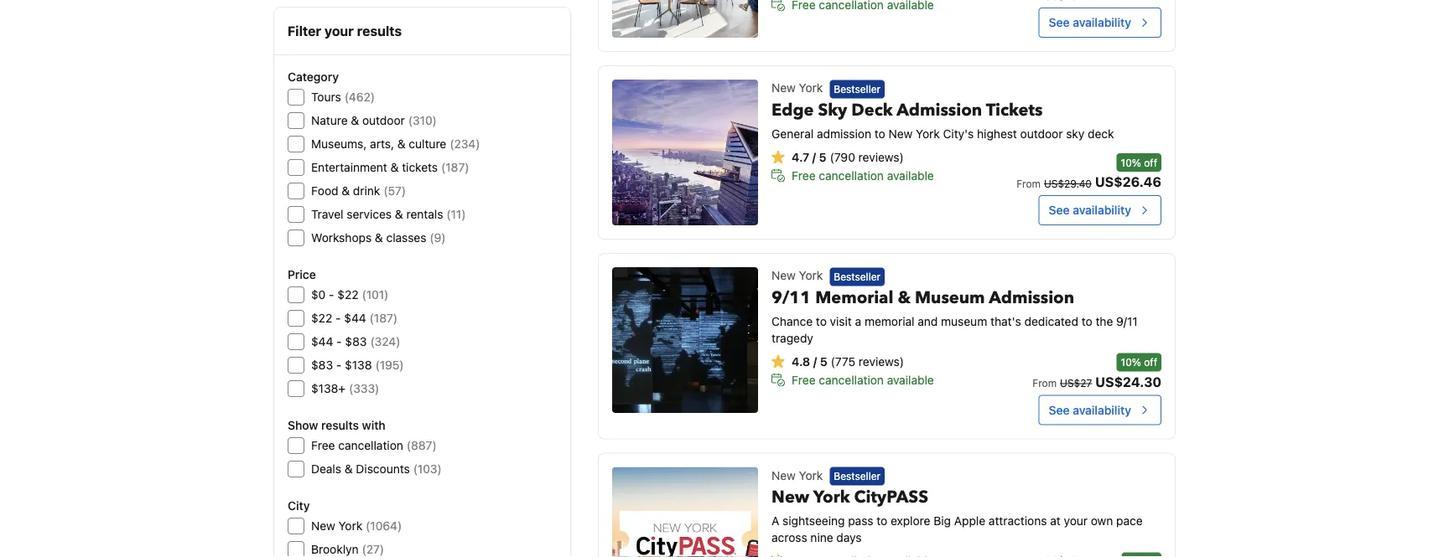 Task type: locate. For each thing, give the bounding box(es) containing it.
2 bestseller from the top
[[834, 271, 881, 283]]

your right at
[[1064, 514, 1088, 528]]

1 horizontal spatial outdoor
[[1020, 126, 1063, 140]]

0 vertical spatial 10%
[[1121, 157, 1141, 169]]

workshops & classes (9)
[[311, 231, 446, 245]]

availability for edge sky deck admission tickets
[[1073, 203, 1131, 217]]

2 10% off from the top
[[1121, 357, 1157, 368]]

new york up sightseeing
[[772, 469, 823, 482]]

arts,
[[370, 137, 394, 151]]

(1064)
[[366, 519, 402, 533]]

$83 up $138+
[[311, 358, 333, 372]]

from for tickets
[[1016, 178, 1041, 190]]

results left with
[[321, 419, 359, 433]]

/ right 4.7
[[812, 150, 816, 164]]

3 bestseller from the top
[[834, 471, 881, 483]]

/ right 4.8 on the bottom right
[[813, 355, 817, 368]]

0 vertical spatial admission
[[897, 98, 982, 121]]

1 vertical spatial $83
[[311, 358, 333, 372]]

& right deals
[[344, 462, 353, 476]]

0 vertical spatial $83
[[345, 335, 367, 349]]

new inside new york citypass a sightseeing pass to explore big apple attractions at your own pace across nine days
[[772, 486, 809, 509]]

& right arts,
[[397, 137, 406, 151]]

$22 - $44 (187)
[[311, 312, 398, 325]]

0 vertical spatial 9/11
[[772, 286, 811, 309]]

nine
[[810, 531, 833, 545]]

10% up us$24.30
[[1121, 357, 1141, 368]]

cancellation down 4.8 / 5 (775 reviews)
[[819, 373, 884, 387]]

0 horizontal spatial your
[[324, 23, 354, 39]]

9/11 right the
[[1116, 314, 1138, 328]]

$22
[[337, 288, 359, 302], [311, 312, 332, 325]]

2 vertical spatial see
[[1049, 403, 1070, 417]]

from inside from us$29.40 us$26.46
[[1016, 178, 1041, 190]]

$83
[[345, 335, 367, 349], [311, 358, 333, 372]]

deck
[[1088, 126, 1114, 140]]

$83 up $83 - $138 (195)
[[345, 335, 367, 349]]

1 vertical spatial free cancellation available
[[792, 373, 934, 387]]

0 vertical spatial free
[[792, 168, 816, 182]]

to
[[874, 126, 885, 140], [816, 314, 827, 328], [1082, 314, 1092, 328], [876, 514, 887, 528]]

2 off from the top
[[1144, 357, 1157, 368]]

outdoor
[[362, 114, 405, 127], [1020, 126, 1063, 140]]

cancellation down 4.7 / 5 (790 reviews)
[[819, 168, 884, 182]]

4.7
[[792, 150, 809, 164]]

a
[[855, 314, 861, 328]]

sky
[[1066, 126, 1085, 140]]

4.7 / 5 (790 reviews)
[[792, 150, 904, 164]]

to inside edge sky deck admission tickets general admission to new york city's highest outdoor sky deck
[[874, 126, 885, 140]]

5
[[819, 150, 826, 164], [820, 355, 827, 368]]

edge
[[772, 98, 814, 121]]

free for edge
[[792, 168, 816, 182]]

new york for new
[[772, 469, 823, 482]]

bestseller for york
[[834, 471, 881, 483]]

visit
[[830, 314, 852, 328]]

0 vertical spatial bestseller
[[834, 83, 881, 95]]

big
[[934, 514, 951, 528]]

outdoor inside edge sky deck admission tickets general admission to new york city's highest outdoor sky deck
[[1020, 126, 1063, 140]]

admission
[[897, 98, 982, 121], [989, 286, 1074, 309]]

free cancellation available
[[792, 168, 934, 182], [792, 373, 934, 387]]

0 vertical spatial your
[[324, 23, 354, 39]]

from inside from us$27 us$24.30
[[1033, 378, 1057, 389]]

to down deck
[[874, 126, 885, 140]]

reviews) right (775
[[859, 355, 904, 368]]

outdoor up arts,
[[362, 114, 405, 127]]

1 horizontal spatial admission
[[989, 286, 1074, 309]]

new york for 9/11
[[772, 269, 823, 283]]

1 vertical spatial 10% off
[[1121, 357, 1157, 368]]

1 vertical spatial bestseller
[[834, 271, 881, 283]]

1 horizontal spatial $44
[[344, 312, 366, 325]]

$22 up $22 - $44 (187)
[[337, 288, 359, 302]]

2 available from the top
[[887, 373, 934, 387]]

- left $138 at bottom left
[[336, 358, 342, 372]]

1 10% off from the top
[[1121, 157, 1157, 169]]

-
[[329, 288, 334, 302], [335, 312, 341, 325], [336, 335, 342, 349], [336, 358, 342, 372]]

culture
[[409, 137, 446, 151]]

10% off for tickets
[[1121, 157, 1157, 169]]

10% off up us$26.46
[[1121, 157, 1157, 169]]

9/11 memorial & museum admission chance to visit a memorial and museum that's dedicated to the 9/11 tragedy
[[772, 286, 1138, 345]]

0 vertical spatial free cancellation available
[[792, 168, 934, 182]]

show results with
[[288, 419, 386, 433]]

1 vertical spatial see
[[1049, 203, 1070, 217]]

1 vertical spatial 5
[[820, 355, 827, 368]]

entertainment & tickets (187)
[[311, 161, 469, 174]]

(187) down (234)
[[441, 161, 469, 174]]

(187)
[[441, 161, 469, 174], [370, 312, 398, 325]]

free for 9/11
[[792, 373, 816, 387]]

1 vertical spatial results
[[321, 419, 359, 433]]

entertainment
[[311, 161, 387, 174]]

free
[[792, 168, 816, 182], [792, 373, 816, 387], [311, 439, 335, 453]]

a
[[772, 514, 779, 528]]

3 new york from the top
[[772, 469, 823, 482]]

your right filter
[[324, 23, 354, 39]]

2 vertical spatial new york
[[772, 469, 823, 482]]

0 vertical spatial reviews)
[[858, 150, 904, 164]]

& up the memorial at the right of the page
[[898, 286, 911, 309]]

0 horizontal spatial $44
[[311, 335, 333, 349]]

free down 4.8 on the bottom right
[[792, 373, 816, 387]]

1 horizontal spatial your
[[1064, 514, 1088, 528]]

1 free cancellation available from the top
[[792, 168, 934, 182]]

(187) up (324) at left
[[370, 312, 398, 325]]

4.8
[[792, 355, 810, 368]]

1 reviews) from the top
[[858, 150, 904, 164]]

0 horizontal spatial $22
[[311, 312, 332, 325]]

available down edge sky deck admission tickets general admission to new york city's highest outdoor sky deck
[[887, 168, 934, 182]]

new york up edge
[[772, 81, 823, 95]]

1 vertical spatial cancellation
[[819, 373, 884, 387]]

1 vertical spatial reviews)
[[859, 355, 904, 368]]

2 availability from the top
[[1073, 203, 1131, 217]]

new york up chance
[[772, 269, 823, 283]]

1 vertical spatial free
[[792, 373, 816, 387]]

- down $22 - $44 (187)
[[336, 335, 342, 349]]

1 see availability from the top
[[1049, 16, 1131, 29]]

cancellation down with
[[338, 439, 403, 453]]

from left us$29.40
[[1016, 178, 1041, 190]]

0 horizontal spatial admission
[[897, 98, 982, 121]]

free cancellation available down 4.7 / 5 (790 reviews)
[[792, 168, 934, 182]]

cancellation
[[819, 168, 884, 182], [819, 373, 884, 387], [338, 439, 403, 453]]

9/11 up chance
[[772, 286, 811, 309]]

available
[[887, 168, 934, 182], [887, 373, 934, 387]]

off for 9/11 memorial & museum admission
[[1144, 357, 1157, 368]]

5 left (790
[[819, 150, 826, 164]]

admission up 'dedicated'
[[989, 286, 1074, 309]]

chance
[[772, 314, 813, 328]]

$44 up $44 - $83 (324)
[[344, 312, 366, 325]]

days
[[836, 531, 862, 545]]

& inside 9/11 memorial & museum admission chance to visit a memorial and museum that's dedicated to the 9/11 tragedy
[[898, 286, 911, 309]]

admission up city's
[[897, 98, 982, 121]]

2 free cancellation available from the top
[[792, 373, 934, 387]]

(333)
[[349, 382, 379, 396]]

museum
[[941, 314, 987, 328]]

1 vertical spatial $44
[[311, 335, 333, 349]]

that's
[[990, 314, 1021, 328]]

1 vertical spatial see availability
[[1049, 203, 1131, 217]]

10% off up us$24.30
[[1121, 357, 1157, 368]]

- for $0
[[329, 288, 334, 302]]

availability
[[1073, 16, 1131, 29], [1073, 203, 1131, 217], [1073, 403, 1131, 417]]

cancellation for sky
[[819, 168, 884, 182]]

1 10% from the top
[[1121, 157, 1141, 169]]

reviews) for &
[[859, 355, 904, 368]]

3 see availability from the top
[[1049, 403, 1131, 417]]

2 vertical spatial see availability
[[1049, 403, 1131, 417]]

your inside new york citypass a sightseeing pass to explore big apple attractions at your own pace across nine days
[[1064, 514, 1088, 528]]

0 vertical spatial (187)
[[441, 161, 469, 174]]

1 vertical spatial off
[[1144, 357, 1157, 368]]

results up (462)
[[357, 23, 402, 39]]

deals
[[311, 462, 341, 476]]

0 vertical spatial results
[[357, 23, 402, 39]]

nature
[[311, 114, 348, 127]]

museums, arts, & culture (234)
[[311, 137, 480, 151]]

off up us$26.46
[[1144, 157, 1157, 169]]

1 vertical spatial new york
[[772, 269, 823, 283]]

1 vertical spatial your
[[1064, 514, 1088, 528]]

0 vertical spatial see availability
[[1049, 16, 1131, 29]]

0 vertical spatial available
[[887, 168, 934, 182]]

10% off for admission
[[1121, 357, 1157, 368]]

2 vertical spatial bestseller
[[834, 471, 881, 483]]

0 vertical spatial cancellation
[[819, 168, 884, 182]]

to inside new york citypass a sightseeing pass to explore big apple attractions at your own pace across nine days
[[876, 514, 887, 528]]

off up us$24.30
[[1144, 357, 1157, 368]]

york inside edge sky deck admission tickets general admission to new york city's highest outdoor sky deck
[[916, 126, 940, 140]]

outdoor left sky
[[1020, 126, 1063, 140]]

summit one vanderbilt tickets image
[[612, 0, 758, 38]]

apple
[[954, 514, 985, 528]]

1 vertical spatial from
[[1033, 378, 1057, 389]]

- down $0 - $22 (101)
[[335, 312, 341, 325]]

0 horizontal spatial $83
[[311, 358, 333, 372]]

2 new york from the top
[[772, 269, 823, 283]]

us$26.46
[[1095, 174, 1161, 190]]

- right $0
[[329, 288, 334, 302]]

$22 down $0
[[311, 312, 332, 325]]

& down travel services & rentals (11) at the left top of page
[[375, 231, 383, 245]]

bestseller
[[834, 83, 881, 95], [834, 271, 881, 283], [834, 471, 881, 483]]

to left the
[[1082, 314, 1092, 328]]

available down and
[[887, 373, 934, 387]]

off
[[1144, 157, 1157, 169], [1144, 357, 1157, 368]]

$138+
[[311, 382, 346, 396]]

classes
[[386, 231, 426, 245]]

edge sky deck admission tickets image
[[612, 80, 758, 226]]

1 vertical spatial available
[[887, 373, 934, 387]]

0 vertical spatial /
[[812, 150, 816, 164]]

1 horizontal spatial 9/11
[[1116, 314, 1138, 328]]

1 see from the top
[[1049, 16, 1070, 29]]

2 see availability from the top
[[1049, 203, 1131, 217]]

2 see from the top
[[1049, 203, 1070, 217]]

2 10% from the top
[[1121, 357, 1141, 368]]

new york (1064)
[[311, 519, 402, 533]]

cancellation for memorial
[[819, 373, 884, 387]]

from left us$27
[[1033, 378, 1057, 389]]

the
[[1096, 314, 1113, 328]]

0 vertical spatial off
[[1144, 157, 1157, 169]]

1 horizontal spatial $22
[[337, 288, 359, 302]]

$44 down $22 - $44 (187)
[[311, 335, 333, 349]]

1 vertical spatial /
[[813, 355, 817, 368]]

bestseller up the memorial
[[834, 271, 881, 283]]

1 vertical spatial admission
[[989, 286, 1074, 309]]

from for admission
[[1033, 378, 1057, 389]]

1 bestseller from the top
[[834, 83, 881, 95]]

$138
[[345, 358, 372, 372]]

1 available from the top
[[887, 168, 934, 182]]

(27)
[[362, 543, 384, 557]]

price
[[288, 268, 316, 282]]

(103)
[[413, 462, 442, 476]]

5 left (775
[[820, 355, 827, 368]]

1 new york from the top
[[772, 81, 823, 95]]

0 vertical spatial 5
[[819, 150, 826, 164]]

admission inside edge sky deck admission tickets general admission to new york city's highest outdoor sky deck
[[897, 98, 982, 121]]

travel
[[311, 208, 343, 221]]

pass
[[848, 514, 873, 528]]

us$29.40
[[1044, 178, 1092, 190]]

0 vertical spatial new york
[[772, 81, 823, 95]]

1 horizontal spatial (187)
[[441, 161, 469, 174]]

to right "pass"
[[876, 514, 887, 528]]

0 vertical spatial see
[[1049, 16, 1070, 29]]

brooklyn (27)
[[311, 543, 384, 557]]

new york for edge
[[772, 81, 823, 95]]

tickets
[[986, 98, 1043, 121]]

1 vertical spatial 9/11
[[1116, 314, 1138, 328]]

3 see from the top
[[1049, 403, 1070, 417]]

2 vertical spatial availability
[[1073, 403, 1131, 417]]

free up deals
[[311, 439, 335, 453]]

0 vertical spatial from
[[1016, 178, 1041, 190]]

3 availability from the top
[[1073, 403, 1131, 417]]

0 horizontal spatial (187)
[[370, 312, 398, 325]]

free cancellation available down 4.8 / 5 (775 reviews)
[[792, 373, 934, 387]]

0 vertical spatial 10% off
[[1121, 157, 1157, 169]]

1 vertical spatial (187)
[[370, 312, 398, 325]]

1 off from the top
[[1144, 157, 1157, 169]]

edge sky deck admission tickets general admission to new york city's highest outdoor sky deck
[[772, 98, 1114, 140]]

1 vertical spatial availability
[[1073, 203, 1131, 217]]

1 vertical spatial 10%
[[1121, 357, 1141, 368]]

2 reviews) from the top
[[859, 355, 904, 368]]

10% up us$26.46
[[1121, 157, 1141, 169]]

free cancellation available for memorial
[[792, 373, 934, 387]]

free down 4.7
[[792, 168, 816, 182]]

admission
[[817, 126, 871, 140]]

filter your results
[[288, 23, 402, 39]]

bestseller up deck
[[834, 83, 881, 95]]

city
[[288, 499, 310, 513]]

bestseller up citypass
[[834, 471, 881, 483]]

category
[[288, 70, 339, 84]]

0 vertical spatial availability
[[1073, 16, 1131, 29]]

(462)
[[344, 90, 375, 104]]

sightseeing
[[783, 514, 845, 528]]

reviews) right (790
[[858, 150, 904, 164]]

tickets
[[402, 161, 438, 174]]



Task type: describe. For each thing, give the bounding box(es) containing it.
museum
[[915, 286, 985, 309]]

(790
[[830, 150, 855, 164]]

from us$27 us$24.30
[[1033, 374, 1161, 390]]

(887)
[[407, 439, 437, 453]]

(310)
[[408, 114, 437, 127]]

0 horizontal spatial 9/11
[[772, 286, 811, 309]]

new inside edge sky deck admission tickets general admission to new york city's highest outdoor sky deck
[[889, 126, 913, 140]]

museums,
[[311, 137, 367, 151]]

deck
[[851, 98, 893, 121]]

reviews) for deck
[[858, 150, 904, 164]]

(9)
[[430, 231, 446, 245]]

to left the visit
[[816, 314, 827, 328]]

bestseller for memorial
[[834, 271, 881, 283]]

free cancellation available for sky
[[792, 168, 934, 182]]

& up the (57)
[[390, 161, 399, 174]]

services
[[347, 208, 392, 221]]

sky
[[818, 98, 847, 121]]

5 for sky
[[819, 150, 826, 164]]

5 for memorial
[[820, 355, 827, 368]]

us$24.30
[[1095, 374, 1161, 390]]

(11)
[[446, 208, 466, 221]]

1 horizontal spatial $83
[[345, 335, 367, 349]]

city's
[[943, 126, 974, 140]]

tours (462)
[[311, 90, 375, 104]]

(187) for $22 - $44 (187)
[[370, 312, 398, 325]]

- for $22
[[335, 312, 341, 325]]

0 vertical spatial $44
[[344, 312, 366, 325]]

(101)
[[362, 288, 389, 302]]

1 availability from the top
[[1073, 16, 1131, 29]]

and
[[918, 314, 938, 328]]

9/11 memorial & museum admission image
[[612, 268, 758, 413]]

(187) for entertainment & tickets (187)
[[441, 161, 469, 174]]

(195)
[[375, 358, 404, 372]]

- for $44
[[336, 335, 342, 349]]

10% for tickets
[[1121, 157, 1141, 169]]

travel services & rentals (11)
[[311, 208, 466, 221]]

us$27
[[1060, 378, 1092, 389]]

pace
[[1116, 514, 1143, 528]]

0 vertical spatial $22
[[337, 288, 359, 302]]

citypass
[[854, 486, 928, 509]]

(234)
[[450, 137, 480, 151]]

see for edge sky deck admission tickets
[[1049, 203, 1070, 217]]

food
[[311, 184, 338, 198]]

nature & outdoor (310)
[[311, 114, 437, 127]]

$83 - $138 (195)
[[311, 358, 404, 372]]

at
[[1050, 514, 1061, 528]]

& down the (57)
[[395, 208, 403, 221]]

memorial
[[815, 286, 893, 309]]

available for admission
[[887, 168, 934, 182]]

workshops
[[311, 231, 372, 245]]

explore
[[891, 514, 930, 528]]

off for edge sky deck admission tickets
[[1144, 157, 1157, 169]]

rentals
[[406, 208, 443, 221]]

- for $83
[[336, 358, 342, 372]]

general
[[772, 126, 814, 140]]

admission inside 9/11 memorial & museum admission chance to visit a memorial and museum that's dedicated to the 9/11 tragedy
[[989, 286, 1074, 309]]

/ for sky
[[812, 150, 816, 164]]

new york citypass image
[[612, 467, 758, 558]]

1 vertical spatial $22
[[311, 312, 332, 325]]

(775
[[831, 355, 855, 368]]

deals & discounts (103)
[[311, 462, 442, 476]]

see for 9/11 memorial & museum admission
[[1049, 403, 1070, 417]]

$138+ (333)
[[311, 382, 379, 396]]

dedicated
[[1024, 314, 1078, 328]]

see availability link
[[598, 0, 1176, 52]]

$0 - $22 (101)
[[311, 288, 389, 302]]

with
[[362, 419, 386, 433]]

$0
[[311, 288, 326, 302]]

2 vertical spatial free
[[311, 439, 335, 453]]

10% for admission
[[1121, 357, 1141, 368]]

tragedy
[[772, 331, 813, 345]]

food & drink (57)
[[311, 184, 406, 198]]

/ for memorial
[[813, 355, 817, 368]]

available for museum
[[887, 373, 934, 387]]

(57)
[[384, 184, 406, 198]]

from us$29.40 us$26.46
[[1016, 174, 1161, 190]]

brooklyn
[[311, 543, 359, 557]]

(324)
[[370, 335, 400, 349]]

york inside new york citypass a sightseeing pass to explore big apple attractions at your own pace across nine days
[[813, 486, 850, 509]]

attractions
[[989, 514, 1047, 528]]

2 vertical spatial cancellation
[[338, 439, 403, 453]]

new york citypass a sightseeing pass to explore big apple attractions at your own pace across nine days
[[772, 486, 1143, 545]]

0 horizontal spatial outdoor
[[362, 114, 405, 127]]

highest
[[977, 126, 1017, 140]]

availability for 9/11 memorial & museum admission
[[1073, 403, 1131, 417]]

memorial
[[865, 314, 914, 328]]

see availability for admission
[[1049, 403, 1131, 417]]

tours
[[311, 90, 341, 104]]

$44 - $83 (324)
[[311, 335, 400, 349]]

see availability for tickets
[[1049, 203, 1131, 217]]

& left drink
[[342, 184, 350, 198]]

& down (462)
[[351, 114, 359, 127]]

own
[[1091, 514, 1113, 528]]

bestseller for sky
[[834, 83, 881, 95]]

4.8 / 5 (775 reviews)
[[792, 355, 904, 368]]

show
[[288, 419, 318, 433]]

discounts
[[356, 462, 410, 476]]

free cancellation (887)
[[311, 439, 437, 453]]

filter
[[288, 23, 321, 39]]



Task type: vqa. For each thing, say whether or not it's contained in the screenshot.
Palms Casino Resort's Good
no



